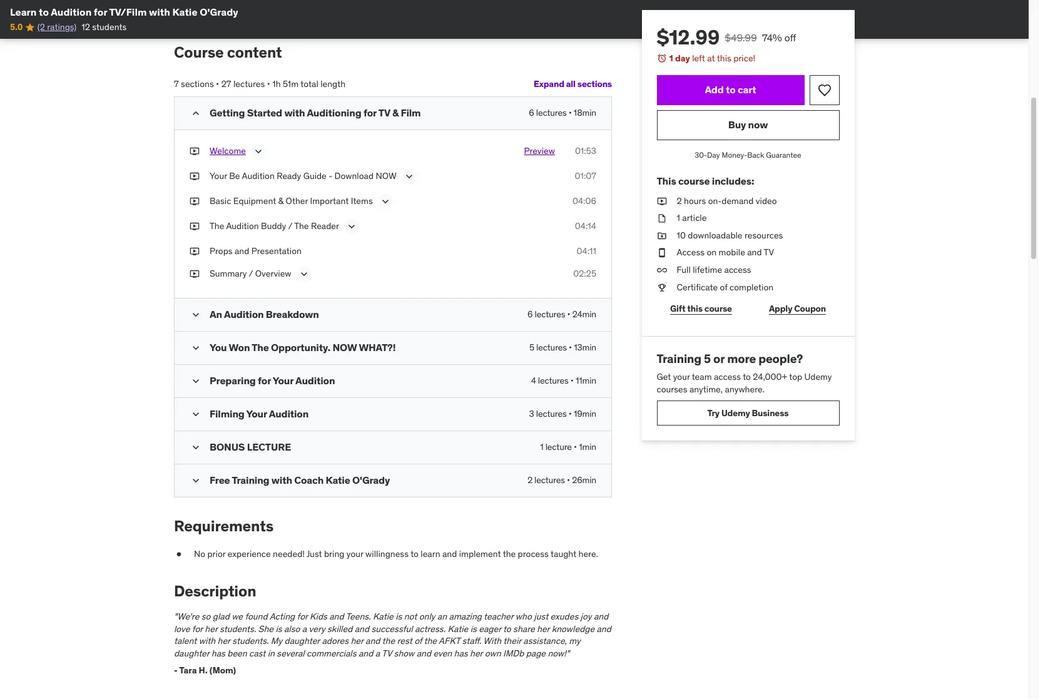 Task type: locate. For each thing, give the bounding box(es) containing it.
xsmall image for no
[[174, 548, 184, 561]]

(mom)
[[210, 665, 236, 676]]

your inside training 5 or more people? get your team access to 24,000+ top udemy courses anytime, anywhere.
[[674, 371, 691, 383]]

audition right an
[[224, 308, 264, 320]]

show lecture description image right download on the top of page
[[403, 170, 416, 183]]

your right bring at the bottom left of the page
[[347, 548, 364, 560]]

1 horizontal spatial udemy
[[805, 371, 833, 383]]

lectures right 4
[[538, 375, 569, 386]]

exudes
[[551, 611, 579, 622]]

audition right be
[[242, 170, 275, 182]]

1 horizontal spatial 1
[[670, 53, 674, 64]]

filming
[[210, 408, 245, 420]]

actress.
[[415, 623, 446, 635]]

0 horizontal spatial 2
[[528, 475, 533, 486]]

to left learn
[[411, 548, 419, 560]]

0 horizontal spatial daughter
[[174, 648, 209, 659]]

1 for 1 lecture • 1min
[[540, 441, 544, 453]]

this right gift
[[688, 303, 703, 314]]

0 horizontal spatial show lecture description image
[[298, 268, 310, 280]]

0 horizontal spatial -
[[174, 665, 178, 676]]

4 small image from the top
[[190, 441, 202, 454]]

1 horizontal spatial your
[[246, 408, 267, 420]]

xsmall image
[[657, 230, 667, 242], [190, 246, 200, 258], [657, 247, 667, 259], [657, 264, 667, 276], [190, 268, 200, 280], [657, 281, 667, 294], [174, 548, 184, 561]]

be
[[229, 170, 240, 182]]

show lecture description image for reader
[[346, 221, 358, 233]]

lectures
[[233, 78, 265, 89], [536, 107, 567, 119], [535, 309, 566, 320], [537, 342, 567, 353], [538, 375, 569, 386], [536, 408, 567, 419], [535, 475, 565, 486]]

3 small image from the top
[[190, 475, 202, 487]]

2 left 26min
[[528, 475, 533, 486]]

04:06
[[573, 196, 597, 207]]

• for bonus lecture
[[574, 441, 577, 453]]

download
[[335, 170, 374, 182]]

her up been
[[218, 636, 230, 647]]

show lecture description image right the 'welcome'
[[252, 145, 265, 158]]

1 lecture • 1min
[[540, 441, 597, 453]]

2 sections from the left
[[578, 78, 612, 89]]

2 small image from the top
[[190, 309, 202, 321]]

1 vertical spatial of
[[415, 636, 422, 647]]

knowledge
[[552, 623, 595, 635]]

a right also
[[302, 623, 307, 635]]

tv inside the "we're so glad we found acting for kids and teens. katie is not only an amazing teacher who just exudes joy and love for her students. she is also a very skilled and successful actress. katie is eager to share her knowledge and talent with her students. my daughter adores her and the rest of the afkt staff. with their assistance, my daughter has been cast in several commercials and a tv show and even has her own imdb page now!" - tara h. (mom)
[[382, 648, 392, 659]]

0 horizontal spatial &
[[278, 196, 284, 207]]

2 left hours
[[677, 195, 683, 206]]

0 vertical spatial &
[[393, 107, 399, 119]]

• for an audition breakdown
[[568, 309, 571, 320]]

training up the get
[[657, 351, 702, 366]]

small image
[[190, 375, 202, 387], [190, 408, 202, 421], [190, 475, 202, 487]]

1 vertical spatial -
[[174, 665, 178, 676]]

- inside the "we're so glad we found acting for kids and teens. katie is not only an amazing teacher who just exudes joy and love for her students. she is also a very skilled and successful actress. katie is eager to share her knowledge and talent with her students. my daughter adores her and the rest of the afkt staff. with their assistance, my daughter has been cast in several commercials and a tv show and even has her own imdb page now!" - tara h. (mom)
[[174, 665, 178, 676]]

the down successful
[[382, 636, 395, 647]]

the down basic
[[210, 221, 224, 232]]

a left show
[[375, 648, 380, 659]]

26min
[[572, 475, 597, 486]]

2 lectures • 26min
[[528, 475, 597, 486]]

audition down you won the opportunity. now what?!
[[295, 374, 335, 387]]

and right knowledge
[[597, 623, 612, 635]]

•
[[216, 78, 219, 89], [267, 78, 270, 89], [569, 107, 572, 119], [568, 309, 571, 320], [569, 342, 572, 353], [571, 375, 574, 386], [569, 408, 572, 419], [574, 441, 577, 453], [567, 475, 570, 486]]

training right free
[[232, 474, 270, 486]]

description
[[174, 582, 256, 601]]

the audition buddy / the reader
[[210, 221, 339, 232]]

props
[[210, 246, 233, 257]]

0 horizontal spatial now
[[333, 341, 357, 354]]

try
[[708, 407, 720, 419]]

to left the cart
[[727, 83, 736, 96]]

katie down amazing
[[448, 623, 469, 635]]

1 horizontal spatial 5
[[705, 351, 712, 366]]

udemy inside training 5 or more people? get your team access to 24,000+ top udemy courses anytime, anywhere.
[[805, 371, 833, 383]]

1h 51m
[[273, 78, 299, 89]]

• left 19min
[[569, 408, 572, 419]]

udemy inside "link"
[[722, 407, 751, 419]]

small image for an
[[190, 309, 202, 321]]

1 horizontal spatial is
[[396, 611, 402, 622]]

and down teens.
[[355, 623, 369, 635]]

xsmall image left no at the left bottom of page
[[174, 548, 184, 561]]

content
[[227, 42, 282, 62]]

0 vertical spatial small image
[[190, 375, 202, 387]]

audition down the equipment
[[226, 221, 259, 232]]

• for you won the opportunity. now what?!
[[569, 342, 572, 353]]

add to wishlist image
[[818, 82, 833, 97]]

02:25
[[574, 268, 597, 279]]

0 horizontal spatial your
[[347, 548, 364, 560]]

is up my
[[276, 623, 282, 635]]

learn to audition for tv/film with katie o'grady
[[10, 6, 238, 18]]

1 for 1 article
[[677, 212, 681, 224]]

small image for getting
[[190, 107, 202, 120]]

process
[[518, 548, 549, 560]]

learn
[[10, 6, 37, 18]]

1 vertical spatial small image
[[190, 408, 202, 421]]

1 horizontal spatial 2
[[677, 195, 683, 206]]

several
[[277, 648, 305, 659]]

6 for an audition breakdown
[[528, 309, 533, 320]]

bring
[[324, 548, 345, 560]]

0 horizontal spatial o'grady
[[200, 6, 238, 18]]

of down "full lifetime access"
[[721, 281, 728, 293]]

very
[[309, 623, 325, 635]]

1 right alarm "image"
[[670, 53, 674, 64]]

the down actress.
[[424, 636, 437, 647]]

teens.
[[346, 611, 371, 622]]

1 horizontal spatial sections
[[578, 78, 612, 89]]

1 vertical spatial /
[[249, 268, 253, 279]]

tv down resources on the top
[[764, 247, 775, 258]]

guarantee
[[767, 150, 802, 159]]

small image left you
[[190, 342, 202, 354]]

with right 'started'
[[284, 107, 305, 119]]

0 horizontal spatial training
[[232, 474, 270, 486]]

1 horizontal spatial daughter
[[285, 636, 320, 647]]

18min
[[574, 107, 597, 119]]

1 horizontal spatial -
[[329, 170, 333, 182]]

0 horizontal spatial the
[[210, 221, 224, 232]]

sections right all on the top right
[[578, 78, 612, 89]]

the right won
[[252, 341, 269, 354]]

1 horizontal spatial &
[[393, 107, 399, 119]]

katie up course
[[172, 6, 198, 18]]

and up skilled
[[329, 611, 344, 622]]

back
[[748, 150, 765, 159]]

sections inside dropdown button
[[578, 78, 612, 89]]

lectures for getting started with auditioning for tv & film
[[536, 107, 567, 119]]

needed!
[[273, 548, 305, 560]]

0 vertical spatial 2
[[677, 195, 683, 206]]

0 vertical spatial now
[[376, 170, 397, 182]]

xsmall image for 04:06
[[190, 196, 200, 208]]

0 vertical spatial your
[[674, 371, 691, 383]]

1 horizontal spatial the
[[424, 636, 437, 647]]

full lifetime access
[[677, 264, 752, 275]]

1 horizontal spatial training
[[657, 351, 702, 366]]

access on mobile and tv
[[677, 247, 775, 258]]

2 horizontal spatial is
[[471, 623, 477, 635]]

1 horizontal spatial has
[[454, 648, 468, 659]]

3
[[529, 408, 534, 419]]

xsmall image
[[190, 145, 200, 158], [190, 170, 200, 183], [657, 195, 667, 207], [190, 196, 200, 208], [657, 212, 667, 225], [190, 221, 200, 233]]

1 vertical spatial your
[[347, 548, 364, 560]]

access down 'or'
[[715, 371, 742, 383]]

1 horizontal spatial now
[[376, 170, 397, 182]]

lifetime
[[694, 264, 723, 275]]

tara
[[179, 665, 197, 676]]

their
[[504, 636, 521, 647]]

1 horizontal spatial show lecture description image
[[346, 221, 358, 233]]

your up "courses"
[[674, 371, 691, 383]]

• left the 13min
[[569, 342, 572, 353]]

2 vertical spatial small image
[[190, 475, 202, 487]]

1 small image from the top
[[190, 375, 202, 387]]

1 vertical spatial udemy
[[722, 407, 751, 419]]

0 vertical spatial /
[[288, 221, 293, 232]]

1 vertical spatial show lecture description image
[[403, 170, 416, 183]]

course content
[[174, 42, 282, 62]]

1 left lecture
[[540, 441, 544, 453]]

1 horizontal spatial this
[[718, 53, 732, 64]]

day
[[708, 150, 721, 159]]

0 vertical spatial show lecture description image
[[379, 196, 392, 208]]

0 vertical spatial 6
[[529, 107, 534, 119]]

udemy right try
[[722, 407, 751, 419]]

adores
[[322, 636, 349, 647]]

0 horizontal spatial of
[[415, 636, 422, 647]]

daughter down also
[[285, 636, 320, 647]]

my
[[271, 636, 282, 647]]

anywhere.
[[726, 384, 765, 395]]

6 lectures • 24min
[[528, 309, 597, 320]]

audition
[[51, 6, 92, 18], [242, 170, 275, 182], [226, 221, 259, 232], [224, 308, 264, 320], [295, 374, 335, 387], [269, 408, 309, 420]]

2 horizontal spatial 1
[[677, 212, 681, 224]]

try udemy business link
[[657, 401, 840, 426]]

this right at
[[718, 53, 732, 64]]

• left 26min
[[567, 475, 570, 486]]

0 vertical spatial of
[[721, 281, 728, 293]]

0 vertical spatial -
[[329, 170, 333, 182]]

important
[[310, 196, 349, 207]]

lectures down lecture
[[535, 475, 565, 486]]

small image for bonus
[[190, 441, 202, 454]]

1 left article
[[677, 212, 681, 224]]

gift this course link
[[657, 296, 746, 321]]

summary
[[210, 268, 247, 279]]

6 up 5 lectures • 13min
[[528, 309, 533, 320]]

your down opportunity.
[[273, 374, 294, 387]]

with inside the "we're so glad we found acting for kids and teens. katie is not only an amazing teacher who just exudes joy and love for her students. she is also a very skilled and successful actress. katie is eager to share her knowledge and talent with her students. my daughter adores her and the rest of the afkt staff. with their assistance, my daughter has been cast in several commercials and a tv show and even has her own imdb page now!" - tara h. (mom)
[[199, 636, 215, 647]]

has up (mom)
[[212, 648, 225, 659]]

show lecture description image
[[379, 196, 392, 208], [346, 221, 358, 233], [298, 268, 310, 280]]

is left not
[[396, 611, 402, 622]]

2 vertical spatial show lecture description image
[[298, 268, 310, 280]]

xsmall image for preview
[[190, 145, 200, 158]]

5 inside training 5 or more people? get your team access to 24,000+ top udemy courses anytime, anywhere.
[[705, 351, 712, 366]]

0 vertical spatial a
[[302, 623, 307, 635]]

also
[[284, 623, 300, 635]]

xsmall image for access
[[657, 247, 667, 259]]

1 vertical spatial show lecture description image
[[346, 221, 358, 233]]

0 vertical spatial your
[[210, 170, 227, 182]]

small image left the filming
[[190, 408, 202, 421]]

your right the filming
[[246, 408, 267, 420]]

2 horizontal spatial show lecture description image
[[379, 196, 392, 208]]

• for filming your audition
[[569, 408, 572, 419]]

small image for you
[[190, 342, 202, 354]]

0 vertical spatial course
[[679, 175, 711, 187]]

love
[[174, 623, 190, 635]]

more
[[728, 351, 757, 366]]

and right "props"
[[235, 246, 249, 257]]

6 down expand
[[529, 107, 534, 119]]

0 horizontal spatial this
[[688, 303, 703, 314]]

students. down we
[[220, 623, 256, 635]]

and right joy on the bottom right of the page
[[594, 611, 609, 622]]

ready
[[277, 170, 301, 182]]

lectures left 24min
[[535, 309, 566, 320]]

lectures right the 3
[[536, 408, 567, 419]]

1 vertical spatial 1
[[677, 212, 681, 224]]

is
[[396, 611, 402, 622], [276, 623, 282, 635], [471, 623, 477, 635]]

&
[[393, 107, 399, 119], [278, 196, 284, 207]]

show lecture description image
[[252, 145, 265, 158], [403, 170, 416, 183]]

here.
[[579, 548, 599, 560]]

xsmall image left certificate
[[657, 281, 667, 294]]

small image for preparing
[[190, 375, 202, 387]]

04:11
[[577, 246, 597, 257]]

has down staff.
[[454, 648, 468, 659]]

show lecture description image right reader
[[346, 221, 358, 233]]

mobile
[[719, 247, 746, 258]]

the left process
[[503, 548, 516, 560]]

1 small image from the top
[[190, 107, 202, 120]]

xsmall image for 10
[[657, 230, 667, 242]]

her
[[205, 623, 218, 635], [537, 623, 550, 635], [218, 636, 230, 647], [351, 636, 364, 647], [470, 648, 483, 659]]

0 horizontal spatial udemy
[[722, 407, 751, 419]]

/ right "buddy"
[[288, 221, 293, 232]]

0 vertical spatial show lecture description image
[[252, 145, 265, 158]]

lectures for free training with coach katie o'grady
[[535, 475, 565, 486]]

1
[[670, 53, 674, 64], [677, 212, 681, 224], [540, 441, 544, 453]]

o'grady up course content
[[200, 6, 238, 18]]

the
[[210, 221, 224, 232], [294, 221, 309, 232], [252, 341, 269, 354]]

- right guide
[[329, 170, 333, 182]]

1 horizontal spatial show lecture description image
[[403, 170, 416, 183]]

2 vertical spatial tv
[[382, 648, 392, 659]]

& left film
[[393, 107, 399, 119]]

xsmall image left access
[[657, 247, 667, 259]]

2 vertical spatial 1
[[540, 441, 544, 453]]

1 vertical spatial a
[[375, 648, 380, 659]]

expand all sections
[[534, 78, 612, 89]]

been
[[227, 648, 247, 659]]

0 horizontal spatial 1
[[540, 441, 544, 453]]

certificate
[[677, 281, 719, 293]]

your
[[674, 371, 691, 383], [347, 548, 364, 560]]

- left tara
[[174, 665, 178, 676]]

1 day left at this price!
[[670, 53, 756, 64]]

0 horizontal spatial /
[[249, 268, 253, 279]]

to inside the add to cart 'button'
[[727, 83, 736, 96]]

on-
[[709, 195, 722, 206]]

for up also
[[297, 611, 308, 622]]

to up anywhere.
[[744, 371, 752, 383]]

day
[[676, 53, 691, 64]]

0 vertical spatial o'grady
[[200, 6, 238, 18]]

now left what?!
[[333, 341, 357, 354]]

full
[[677, 264, 691, 275]]

0 vertical spatial this
[[718, 53, 732, 64]]

$49.99
[[725, 31, 758, 44]]

& left other
[[278, 196, 284, 207]]

show lecture description image right items
[[379, 196, 392, 208]]

free training with coach katie o'grady
[[210, 474, 390, 486]]

at
[[708, 53, 716, 64]]

udemy right top
[[805, 371, 833, 383]]

0 horizontal spatial your
[[210, 170, 227, 182]]

expand
[[534, 78, 565, 89]]

demand
[[722, 195, 754, 206]]

course
[[679, 175, 711, 187], [705, 303, 733, 314]]

xsmall image for 04:14
[[190, 221, 200, 233]]

tv left film
[[379, 107, 390, 119]]

lectures left the 13min
[[537, 342, 567, 353]]

1 vertical spatial now
[[333, 341, 357, 354]]

small image left the bonus
[[190, 441, 202, 454]]

lectures for filming your audition
[[536, 408, 567, 419]]

0 vertical spatial daughter
[[285, 636, 320, 647]]

add to cart
[[706, 83, 757, 96]]

1 has from the left
[[212, 648, 225, 659]]

your for needed!
[[347, 548, 364, 560]]

24min
[[573, 309, 597, 320]]

small image left free
[[190, 475, 202, 487]]

1 vertical spatial access
[[715, 371, 742, 383]]

for right preparing
[[258, 374, 271, 387]]

we
[[232, 611, 243, 622]]

commercials
[[307, 648, 357, 659]]

0 vertical spatial training
[[657, 351, 702, 366]]

has
[[212, 648, 225, 659], [454, 648, 468, 659]]

students. up cast
[[232, 636, 269, 647]]

business
[[753, 407, 789, 419]]

1 vertical spatial 6
[[528, 309, 533, 320]]

small image
[[190, 107, 202, 120], [190, 309, 202, 321], [190, 342, 202, 354], [190, 441, 202, 454]]

2 small image from the top
[[190, 408, 202, 421]]

3 small image from the top
[[190, 342, 202, 354]]

1 vertical spatial 2
[[528, 475, 533, 486]]

xsmall image left 10 on the right top
[[657, 230, 667, 242]]

0 horizontal spatial has
[[212, 648, 225, 659]]

auditioning
[[307, 107, 362, 119]]

0 vertical spatial 1
[[670, 53, 674, 64]]

1 horizontal spatial of
[[721, 281, 728, 293]]

add
[[706, 83, 724, 96]]

0 horizontal spatial show lecture description image
[[252, 145, 265, 158]]

small image left preparing
[[190, 375, 202, 387]]

1 horizontal spatial o'grady
[[352, 474, 390, 486]]

1 horizontal spatial your
[[674, 371, 691, 383]]

o'grady right coach
[[352, 474, 390, 486]]



Task type: vqa. For each thing, say whether or not it's contained in the screenshot.
learn to audition for tv/film with katie o'grady
yes



Task type: describe. For each thing, give the bounding box(es) containing it.
xsmall image left summary
[[190, 268, 200, 280]]

(2 ratings)
[[37, 22, 77, 33]]

with
[[483, 636, 502, 647]]

6 for getting started with auditioning for tv & film
[[529, 107, 534, 119]]

training 5 or more people? get your team access to 24,000+ top udemy courses anytime, anywhere.
[[657, 351, 833, 395]]

downloadable
[[689, 230, 743, 241]]

gift
[[671, 303, 686, 314]]

0 horizontal spatial is
[[276, 623, 282, 635]]

learn
[[421, 548, 441, 560]]

1 vertical spatial your
[[273, 374, 294, 387]]

preparing for your audition
[[210, 374, 335, 387]]

team
[[693, 371, 713, 383]]

• left 1h 51m
[[267, 78, 270, 89]]

an
[[210, 308, 222, 320]]

taught
[[551, 548, 577, 560]]

1 article
[[677, 212, 707, 224]]

people?
[[759, 351, 804, 366]]

apply coupon
[[770, 303, 827, 314]]

props and presentation
[[210, 246, 302, 257]]

resources
[[745, 230, 784, 241]]

0 horizontal spatial a
[[302, 623, 307, 635]]

her down so
[[205, 623, 218, 635]]

she
[[258, 623, 274, 635]]

equipment
[[233, 196, 276, 207]]

0 vertical spatial tv
[[379, 107, 390, 119]]

to inside the "we're so glad we found acting for kids and teens. katie is not only an amazing teacher who just exudes joy and love for her students. she is also a very skilled and successful actress. katie is eager to share her knowledge and talent with her students. my daughter adores her and the rest of the afkt staff. with their assistance, my daughter has been cast in several commercials and a tv show and even has her own imdb page now!" - tara h. (mom)
[[503, 623, 511, 635]]

only
[[419, 611, 435, 622]]

and down resources on the top
[[748, 247, 763, 258]]

0 vertical spatial access
[[725, 264, 752, 275]]

an audition breakdown
[[210, 308, 319, 320]]

27
[[221, 78, 231, 89]]

lectures for you won the opportunity. now what?!
[[537, 342, 567, 353]]

74%
[[763, 31, 783, 44]]

this
[[657, 175, 677, 187]]

afkt
[[439, 636, 460, 647]]

5.0
[[10, 22, 23, 33]]

0 vertical spatial students.
[[220, 623, 256, 635]]

prior
[[208, 548, 226, 560]]

on
[[707, 247, 717, 258]]

xsmall image for full
[[657, 264, 667, 276]]

and right commercials
[[359, 648, 373, 659]]

off
[[785, 31, 797, 44]]

xsmall image for 01:07
[[190, 170, 200, 183]]

1 vertical spatial o'grady
[[352, 474, 390, 486]]

and down successful
[[366, 636, 380, 647]]

1 vertical spatial course
[[705, 303, 733, 314]]

with right tv/film
[[149, 6, 170, 18]]

implement
[[459, 548, 501, 560]]

now!"
[[548, 648, 570, 659]]

1 vertical spatial daughter
[[174, 648, 209, 659]]

so
[[201, 611, 211, 622]]

with left coach
[[272, 474, 292, 486]]

7
[[174, 78, 179, 89]]

certificate of completion
[[677, 281, 774, 293]]

• for free training with coach katie o'grady
[[567, 475, 570, 486]]

alarm image
[[657, 53, 667, 63]]

her down staff.
[[470, 648, 483, 659]]

audition down preparing for your audition
[[269, 408, 309, 420]]

of inside the "we're so glad we found acting for kids and teens. katie is not only an amazing teacher who just exudes joy and love for her students. she is also a very skilled and successful actress. katie is eager to share her knowledge and talent with her students. my daughter adores her and the rest of the afkt staff. with their assistance, my daughter has been cast in several commercials and a tv show and even has her own imdb page now!" - tara h. (mom)
[[415, 636, 422, 647]]

free
[[210, 474, 230, 486]]

0 horizontal spatial the
[[382, 636, 395, 647]]

audition up 'ratings)'
[[51, 6, 92, 18]]

to inside training 5 or more people? get your team access to 24,000+ top udemy courses anytime, anywhere.
[[744, 371, 752, 383]]

training inside training 5 or more people? get your team access to 24,000+ top udemy courses anytime, anywhere.
[[657, 351, 702, 366]]

1 vertical spatial &
[[278, 196, 284, 207]]

imdb
[[503, 648, 524, 659]]

skilled
[[327, 623, 353, 635]]

preparing
[[210, 374, 256, 387]]

length
[[321, 78, 346, 89]]

teacher
[[484, 611, 514, 622]]

12 students
[[82, 22, 127, 33]]

video
[[756, 195, 778, 206]]

for down so
[[192, 623, 203, 635]]

1 horizontal spatial the
[[252, 341, 269, 354]]

katie up successful
[[373, 611, 394, 622]]

your for more
[[674, 371, 691, 383]]

show lecture description image for preview
[[252, 145, 265, 158]]

other
[[286, 196, 308, 207]]

1 vertical spatial training
[[232, 474, 270, 486]]

04:14
[[575, 221, 597, 232]]

and right learn
[[443, 548, 457, 560]]

her down skilled
[[351, 636, 364, 647]]

total
[[301, 78, 319, 89]]

1 horizontal spatial /
[[288, 221, 293, 232]]

1 for 1 day left at this price!
[[670, 53, 674, 64]]

gift this course
[[671, 303, 733, 314]]

small image for free
[[190, 475, 202, 487]]

to up (2
[[39, 6, 49, 18]]

xsmall image for certificate
[[657, 281, 667, 294]]

$12.99 $49.99 74% off
[[657, 24, 797, 50]]

(2
[[37, 22, 45, 33]]

preview
[[524, 145, 555, 157]]

2 for 2 hours on-demand video
[[677, 195, 683, 206]]

for right auditioning
[[364, 107, 377, 119]]

access inside training 5 or more people? get your team access to 24,000+ top udemy courses anytime, anywhere.
[[715, 371, 742, 383]]

1 vertical spatial tv
[[764, 247, 775, 258]]

buy
[[729, 118, 747, 131]]

1 sections from the left
[[181, 78, 214, 89]]

katie right coach
[[326, 474, 350, 486]]

guide
[[303, 170, 327, 182]]

lectures right 27
[[233, 78, 265, 89]]

2 for 2 lectures • 26min
[[528, 475, 533, 486]]

4 lectures • 11min
[[531, 375, 597, 386]]

coach
[[294, 474, 324, 486]]

even
[[434, 648, 452, 659]]

"we're
[[174, 611, 199, 622]]

access
[[677, 247, 705, 258]]

add to cart button
[[657, 75, 805, 105]]

lectures for an audition breakdown
[[535, 309, 566, 320]]

xsmall image left "props"
[[190, 246, 200, 258]]

successful
[[372, 623, 413, 635]]

5 lectures • 13min
[[530, 342, 597, 353]]

film
[[401, 107, 421, 119]]

h.
[[199, 665, 208, 676]]

1 horizontal spatial a
[[375, 648, 380, 659]]

0 horizontal spatial 5
[[530, 342, 535, 353]]

2 has from the left
[[454, 648, 468, 659]]

her up the 'assistance,'
[[537, 623, 550, 635]]

kids
[[310, 611, 327, 622]]

small image for filming
[[190, 408, 202, 421]]

getting
[[210, 107, 245, 119]]

1 vertical spatial students.
[[232, 636, 269, 647]]

experience
[[228, 548, 271, 560]]

"we're so glad we found acting for kids and teens. katie is not only an amazing teacher who just exudes joy and love for her students. she is also a very skilled and successful actress. katie is eager to share her knowledge and talent with her students. my daughter adores her and the rest of the afkt staff. with their assistance, my daughter has been cast in several commercials and a tv show and even has her own imdb page now!" - tara h. (mom)
[[174, 611, 612, 676]]

2 vertical spatial your
[[246, 408, 267, 420]]

and left even
[[417, 648, 431, 659]]

30-
[[695, 150, 708, 159]]

show lecture description image for items
[[379, 196, 392, 208]]

talent
[[174, 636, 197, 647]]

• for getting started with auditioning for tv & film
[[569, 107, 572, 119]]

1 vertical spatial this
[[688, 303, 703, 314]]

buy now
[[729, 118, 769, 131]]

lectures for preparing for your audition
[[538, 375, 569, 386]]

no prior experience needed! just bring your willingness to learn and implement the process taught here.
[[194, 548, 599, 560]]

bonus
[[210, 441, 245, 453]]

joy
[[581, 611, 592, 622]]

show lecture description image for 01:07
[[403, 170, 416, 183]]

10 downloadable resources
[[677, 230, 784, 241]]

2 horizontal spatial the
[[503, 548, 516, 560]]

price!
[[734, 53, 756, 64]]

an
[[438, 611, 447, 622]]

now
[[749, 118, 769, 131]]

• left 27
[[216, 78, 219, 89]]

getting started with auditioning for tv & film
[[210, 107, 421, 119]]

money-
[[723, 150, 748, 159]]

13min
[[574, 342, 597, 353]]

2 horizontal spatial the
[[294, 221, 309, 232]]

reader
[[311, 221, 339, 232]]

breakdown
[[266, 308, 319, 320]]

• for preparing for your audition
[[571, 375, 574, 386]]

for up the 12 students in the top of the page
[[94, 6, 107, 18]]

summary / overview
[[210, 268, 291, 279]]



